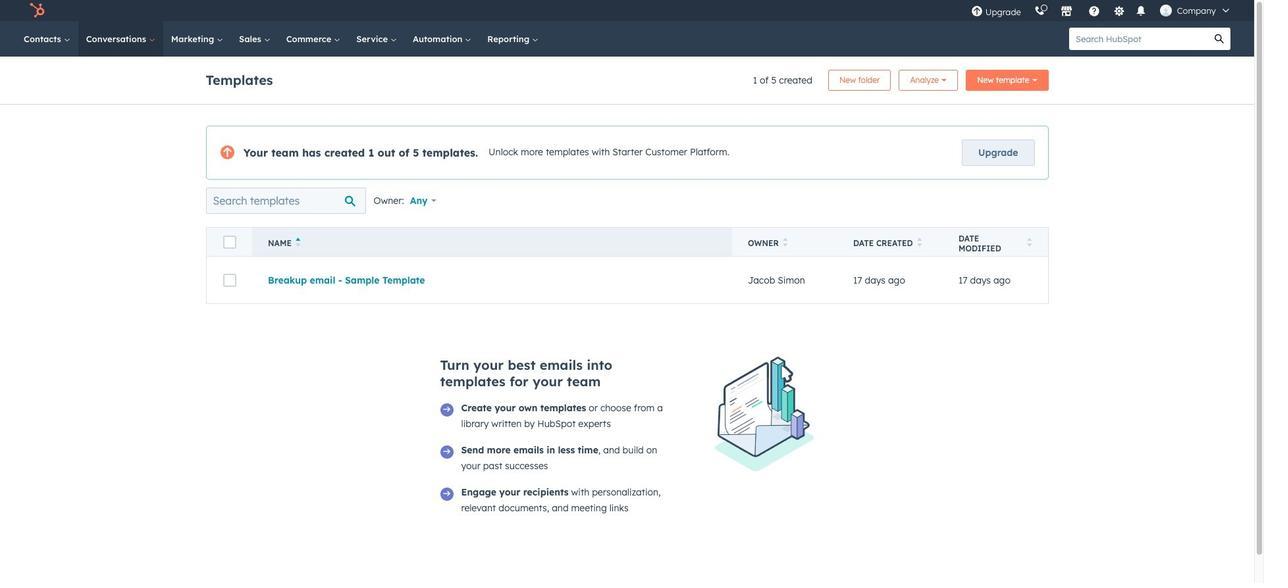Task type: locate. For each thing, give the bounding box(es) containing it.
Search search field
[[206, 188, 366, 214]]

3 press to sort. element from the left
[[1028, 238, 1033, 249]]

0 horizontal spatial press to sort. image
[[917, 238, 922, 247]]

ascending sort. press to sort descending. image
[[296, 238, 301, 247]]

press to sort. image
[[917, 238, 922, 247], [1028, 238, 1033, 247]]

1 horizontal spatial press to sort. element
[[917, 238, 922, 249]]

2 horizontal spatial press to sort. element
[[1028, 238, 1033, 249]]

0 horizontal spatial press to sort. element
[[783, 238, 788, 249]]

1 press to sort. image from the left
[[917, 238, 922, 247]]

2 press to sort. image from the left
[[1028, 238, 1033, 247]]

menu
[[965, 0, 1239, 21]]

press to sort. element
[[783, 238, 788, 249], [917, 238, 922, 249], [1028, 238, 1033, 249]]

1 press to sort. element from the left
[[783, 238, 788, 249]]

Search HubSpot search field
[[1070, 28, 1209, 50]]

marketplaces image
[[1061, 6, 1073, 18]]

jacob simon image
[[1161, 5, 1172, 16]]

1 horizontal spatial press to sort. image
[[1028, 238, 1033, 247]]

banner
[[206, 66, 1049, 91]]



Task type: describe. For each thing, give the bounding box(es) containing it.
press to sort. image
[[783, 238, 788, 247]]

2 press to sort. element from the left
[[917, 238, 922, 249]]

ascending sort. press to sort descending. element
[[296, 238, 301, 249]]



Task type: vqa. For each thing, say whether or not it's contained in the screenshot.
Search name, description, or SKU search box
no



